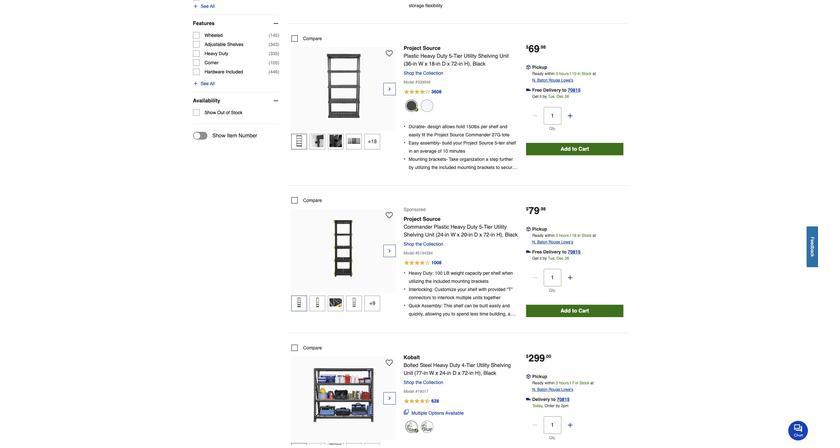 Task type: describe. For each thing, give the bounding box(es) containing it.
2 # from the top
[[416, 251, 418, 256]]

3 for 299
[[556, 381, 558, 386]]

2 • from the top
[[404, 140, 406, 146]]

source down 27g
[[479, 141, 494, 146]]

f e e d b a c k button
[[807, 227, 819, 268]]

ready within 3 hours | 10 in stock at n. baton rouge lowe's
[[533, 72, 596, 83]]

tier inside the project source commander plastic heavy duty 5-tier utility shelving unit (24-in w x 20-in d x 72-in h), black
[[484, 225, 493, 230]]

1 e from the top
[[811, 240, 816, 243]]

24-
[[440, 371, 448, 377]]

shop the collection link for 299
[[404, 380, 446, 386]]

cart for 69
[[579, 147, 590, 152]]

10 inside ready within 3 hours | 10 in stock at n. baton rouge lowe's
[[573, 72, 577, 76]]

ready for 79
[[533, 234, 544, 238]]

provided
[[488, 287, 506, 293]]

1008 button
[[404, 259, 519, 267]]

within for 69
[[545, 72, 555, 76]]

1 vertical spatial your
[[409, 173, 418, 178]]

today , order by 2pm
[[533, 404, 569, 409]]

by inside • durable- design allows hold 150lbs per shelf and easily fit the project source commander 27g tote • easy assembly- build your project source 5-teir shelf in an average of 10 minutes • mounting brackets- take organization a step further by utilizing the included mounting brackets to secure your shelf to the wall when storing heavier items
[[409, 165, 414, 170]]

model # 339946
[[404, 80, 431, 85]]

baton for 79
[[538, 240, 548, 245]]

shop the collection for 299
[[404, 380, 444, 386]]

pickup for 69
[[533, 65, 548, 70]]

70815 button for 69
[[568, 87, 581, 94]]

delivery for 69
[[544, 88, 561, 93]]

) for ( 145 )
[[278, 33, 280, 38]]

shelf right teir
[[507, 141, 516, 146]]

1 see all button from the top
[[193, 3, 215, 9]]

0 vertical spatial of
[[226, 110, 230, 115]]

cart for 79
[[579, 309, 590, 314]]

and inside • durable- design allows hold 150lbs per shelf and easily fit the project source commander 27g tote • easy assembly- build your project source 5-teir shelf in an average of 10 minutes • mounting brackets- take organization a step further by utilizing the included mounting brackets to secure your shelf to the wall when storing heavier items
[[500, 124, 508, 129]]

baton for 299
[[538, 388, 548, 393]]

source inside the project source commander plastic heavy duty 5-tier utility shelving unit (24-in w x 20-in d x 72-in h), black
[[423, 217, 441, 223]]

the left wall
[[435, 173, 442, 178]]

duty inside kobalt bolted steel heavy duty 4-tier utility shelving unit (77-in w x 24-in d x 72-in h), black
[[450, 363, 461, 369]]

see all for first see all button from the bottom of the page
[[201, 81, 215, 86]]

add to cart button for 69
[[526, 143, 624, 156]]

2 vertical spatial 70815
[[557, 397, 570, 403]]

options
[[429, 411, 445, 417]]

1 horizontal spatial minus image
[[532, 275, 539, 281]]

h), for 299
[[475, 371, 482, 377]]

( 446 )
[[269, 69, 280, 74]]

you
[[443, 312, 451, 317]]

1 horizontal spatial time
[[480, 312, 489, 317]]

150lbs
[[467, 124, 480, 129]]

$ for 69
[[526, 45, 529, 50]]

multiple options available
[[412, 411, 464, 417]]

299
[[529, 353, 545, 364]]

n. for 79
[[533, 240, 537, 245]]

chevron right image
[[387, 248, 393, 255]]

pickup image for 299
[[526, 375, 531, 380]]

ready within 3 hours | 16 in stock at n. baton rouge lowe's
[[533, 234, 596, 245]]

2 e from the top
[[811, 243, 816, 245]]

0 vertical spatial your
[[454, 141, 462, 146]]

features button
[[193, 15, 280, 32]]

gallery item 0 image for 69
[[308, 50, 380, 122]]

adjust
[[430, 0, 443, 0]]

( for 335
[[269, 51, 270, 56]]

5194394
[[418, 251, 433, 256]]

further
[[500, 157, 513, 162]]

5- inside the project source commander plastic heavy duty 5-tier utility shelving unit (24-in w x 20-in d x 72-in h), black
[[480, 225, 484, 230]]

it for 69
[[540, 95, 542, 99]]

multiple options available link
[[404, 410, 464, 417]]

2 vertical spatial plus image
[[567, 423, 574, 429]]

2 vertical spatial delivery
[[533, 397, 551, 403]]

project inside "project source plastic heavy duty 5-tier utility shelving unit (36-in w x 18-in d x 72-in h), black"
[[404, 46, 422, 51]]

x left 20-
[[457, 232, 460, 238]]

show item number
[[213, 133, 257, 139]]

26 for 69
[[565, 95, 570, 99]]

rouge for 69
[[549, 78, 561, 83]]

project up build
[[435, 132, 449, 138]]

get it by tue, dec 26 for 79
[[533, 257, 570, 261]]

teir
[[499, 141, 505, 146]]

items
[[496, 173, 507, 178]]

built
[[480, 304, 488, 309]]

) for ( 446 )
[[278, 69, 280, 74]]

compare for 79
[[303, 198, 322, 203]]

duty inside "project source plastic heavy duty 5-tier utility shelving unit (36-in w x 18-in d x 72-in h), black"
[[437, 53, 448, 59]]

the up model # 339946
[[416, 71, 422, 76]]

hours for 79
[[560, 234, 569, 238]]

plastic inside the project source commander plastic heavy duty 5-tier utility shelving unit (24-in w x 20-in d x 72-in h), black
[[434, 225, 450, 230]]

kobalt
[[404, 355, 420, 361]]

# for 69
[[416, 80, 418, 85]]

per inside • durable- design allows hold 150lbs per shelf and easily fit the project source commander 27g tote • easy assembly- build your project source 5-teir shelf in an average of 10 minutes • mounting brackets- take organization a step further by utilizing the included mounting brackets to secure your shelf to the wall when storing heavier items
[[481, 124, 488, 129]]

chevron right image for 299
[[387, 396, 393, 402]]

3 qty. from the top
[[550, 436, 556, 441]]

( 145 )
[[269, 33, 280, 38]]

per inside the • heavy duty: 100 lb weight capacity per shelf when utilizing the included mounting brackets • interlocking: customize your shelf with provided "t" connectors to interlock multiple units together • quick assembly: this shelf can be built easily and quickly, allowing you to spend less time building, and more time organizing
[[484, 271, 490, 276]]

heart outline image
[[386, 212, 393, 219]]

unit inside the project source commander plastic heavy duty 5-tier utility shelving unit (24-in w x 20-in d x 72-in h), black
[[425, 232, 435, 238]]

5 • from the top
[[404, 287, 406, 293]]

fit
[[422, 132, 426, 138]]

utility for 69
[[464, 53, 477, 59]]

with
[[479, 287, 487, 293]]

shelves for 4
[[413, 0, 429, 0]]

2 vertical spatial and
[[508, 312, 516, 317]]

1003094276 element
[[292, 345, 322, 352]]

white image
[[421, 100, 434, 112]]

339946
[[418, 80, 431, 85]]

70815 button for 299
[[557, 397, 570, 403]]

included
[[226, 69, 243, 74]]

d for 69
[[442, 61, 446, 67]]

hours for 69
[[560, 72, 569, 76]]

145
[[270, 33, 278, 38]]

available
[[446, 411, 464, 417]]

26 for 79
[[565, 257, 570, 261]]

project inside the project source commander plastic heavy duty 5-tier utility shelving unit (24-in w x 20-in d x 72-in h), black
[[404, 217, 422, 223]]

1 vertical spatial minus image
[[532, 113, 539, 119]]

actual price $69.98 element
[[526, 43, 546, 55]]

2 see all button from the top
[[193, 80, 215, 87]]

1 vertical spatial and
[[503, 304, 510, 309]]

for
[[489, 0, 495, 0]]

interlocking:
[[409, 287, 434, 293]]

an
[[414, 149, 419, 154]]

x right 24- on the bottom of the page
[[458, 371, 461, 377]]

( for 343
[[269, 42, 270, 47]]

,
[[543, 404, 544, 409]]

lowe's for 69
[[562, 78, 574, 83]]

assembly-
[[421, 141, 441, 146]]

lowe's for 299
[[562, 388, 574, 393]]

10 inside • durable- design allows hold 150lbs per shelf and easily fit the project source commander 27g tote • easy assembly- build your project source 5-teir shelf in an average of 10 minutes • mounting brackets- take organization a step further by utilizing the included mounting brackets to secure your shelf to the wall when storing heavier items
[[443, 149, 448, 154]]

.98 for 69
[[540, 45, 546, 50]]

add for 79
[[561, 309, 571, 314]]

kobalt bolted steel heavy duty 4-tier utility shelving unit (77-in w x 24-in d x 72-in h), black
[[404, 355, 511, 377]]

ready for 69
[[533, 72, 544, 76]]

tier for 69
[[454, 53, 463, 59]]

baton for 69
[[538, 78, 548, 83]]

black for 69
[[473, 61, 486, 67]]

building,
[[490, 312, 507, 317]]

duty:
[[423, 271, 434, 276]]

heavy inside the • heavy duty: 100 lb weight capacity per shelf when utilizing the included mounting brackets • interlocking: customize your shelf with provided "t" connectors to interlock multiple units together • quick assembly: this shelf can be built easily and quickly, allowing you to spend less time building, and more time organizing
[[409, 271, 422, 276]]

hardware
[[205, 69, 225, 74]]

minus image inside features button
[[273, 20, 280, 27]]

mounting inside • durable- design allows hold 150lbs per shelf and easily fit the project source commander 27g tote • easy assembly- build your project source 5-teir shelf in an average of 10 minutes • mounting brackets- take organization a step further by utilizing the included mounting brackets to secure your shelf to the wall when storing heavier items
[[458, 165, 477, 170]]

3 for 79
[[556, 234, 558, 238]]

steel
[[420, 363, 432, 369]]

all for 2nd see all button from the bottom of the page
[[210, 4, 215, 9]]

black image
[[406, 100, 418, 112]]

increments
[[466, 0, 488, 0]]

100
[[435, 271, 443, 276]]

( 105 )
[[269, 60, 280, 65]]

heavy inside kobalt bolted steel heavy duty 4-tier utility shelving unit (77-in w x 24-in d x 72-in h), black
[[434, 363, 448, 369]]

sponsored
[[404, 207, 426, 212]]

can
[[465, 304, 472, 309]]

1 • from the top
[[404, 124, 406, 130]]

3 stepper number input field with increment and decrement buttons number field from the top
[[544, 417, 562, 435]]

lb
[[444, 271, 450, 276]]

easily inside the • heavy duty: 100 lb weight capacity per shelf when utilizing the included mounting brackets • interlocking: customize your shelf with provided "t" connectors to interlock multiple units together • quick assembly: this shelf can be built easily and quickly, allowing you to spend less time building, and more time organizing
[[490, 304, 501, 309]]

shelf up 27g
[[489, 124, 499, 129]]

$ for 299
[[526, 354, 529, 360]]

utility inside the project source commander plastic heavy duty 5-tier utility shelving unit (24-in w x 20-in d x 72-in h), black
[[494, 225, 507, 230]]

x left 24- on the bottom of the page
[[436, 371, 439, 377]]

70815 for 79
[[568, 250, 581, 255]]

truck filled image for 299
[[526, 398, 531, 402]]

2 vertical spatial minus image
[[532, 423, 539, 429]]

stock for 299
[[580, 381, 590, 386]]

brackets inside the • heavy duty: 100 lb weight capacity per shelf when utilizing the included mounting brackets • interlocking: customize your shelf with provided "t" connectors to interlock multiple units together • quick assembly: this shelf can be built easily and quickly, allowing you to spend less time building, and more time organizing
[[472, 279, 489, 285]]

in inside ready within 3 hours | 7 in stock at n. baton rouge lowe's
[[576, 381, 579, 386]]

4
[[409, 0, 412, 0]]

spend
[[457, 312, 469, 317]]

rouge for 79
[[549, 240, 561, 245]]

shop the collection link for 69
[[404, 71, 446, 76]]

when inside • durable- design allows hold 150lbs per shelf and easily fit the project source commander 27g tote • easy assembly- build your project source 5-teir shelf in an average of 10 minutes • mounting brackets- take organization a step further by utilizing the included mounting brackets to secure your shelf to the wall when storing heavier items
[[452, 173, 463, 178]]

hardware included
[[205, 69, 243, 74]]

( 343 )
[[269, 42, 280, 47]]

16
[[573, 234, 577, 238]]

) for ( 343 )
[[278, 42, 280, 47]]

blue image
[[421, 421, 434, 434]]

( for 145
[[269, 33, 270, 38]]

by left 2pm
[[556, 404, 560, 409]]

w for 299
[[430, 371, 434, 377]]

by down ready within 3 hours | 16 in stock at n. baton rouge lowe's
[[543, 257, 547, 261]]

utilizing inside the • heavy duty: 100 lb weight capacity per shelf when utilizing the included mounting brackets • interlocking: customize your shelf with provided "t" connectors to interlock multiple units together • quick assembly: this shelf can be built easily and quickly, allowing you to spend less time building, and more time organizing
[[409, 279, 424, 285]]

plastic inside "project source plastic heavy duty 5-tier utility shelving unit (36-in w x 18-in d x 72-in h), black"
[[404, 53, 419, 59]]

335
[[270, 51, 278, 56]]

6 • from the top
[[404, 303, 406, 309]]

the down (77-
[[416, 380, 422, 386]]

out
[[218, 110, 225, 115]]

the right fit
[[427, 132, 433, 138]]

get it by tue, dec 26 for 69
[[533, 95, 570, 99]]

by down ready within 3 hours | 10 in stock at n. baton rouge lowe's
[[543, 95, 547, 99]]

add to cart for 69
[[561, 147, 590, 152]]

within for 299
[[545, 381, 555, 386]]

less
[[471, 312, 479, 317]]

tote
[[502, 132, 510, 138]]

(24-
[[436, 232, 446, 238]]

brackets-
[[429, 157, 448, 162]]

free delivery to 70815 for 69
[[533, 88, 581, 93]]

heavy inside "project source plastic heavy duty 5-tier utility shelving unit (36-in w x 18-in d x 72-in h), black"
[[421, 53, 436, 59]]

the down 'brackets-'
[[432, 165, 438, 170]]

maximum
[[496, 0, 516, 0]]

your inside the • heavy duty: 100 lb weight capacity per shelf when utilizing the included mounting brackets • interlocking: customize your shelf with provided "t" connectors to interlock multiple units together • quick assembly: this shelf can be built easily and quickly, allowing you to spend less time building, and more time organizing
[[458, 287, 467, 293]]

4 shelves adjust in 2-1/2-in increments for maximum storage flexibility
[[409, 0, 516, 8]]

5013943285 element
[[292, 197, 322, 204]]

see all for 2nd see all button from the bottom of the page
[[201, 4, 215, 9]]

project source plastic heavy duty 5-tier utility shelving unit (36-in w x 18-in d x 72-in h), black
[[404, 46, 509, 67]]

d inside the project source commander plastic heavy duty 5-tier utility shelving unit (24-in w x 20-in d x 72-in h), black
[[475, 232, 478, 238]]

(36-
[[404, 61, 413, 67]]

corner
[[205, 60, 219, 65]]

x left 18-
[[425, 61, 428, 67]]

x right 18-
[[448, 61, 450, 67]]

n. baton rouge lowe's button for 299
[[533, 387, 574, 394]]

2pm
[[561, 404, 569, 409]]

$ for 79
[[526, 207, 529, 212]]

w inside the project source commander plastic heavy duty 5-tier utility shelving unit (24-in w x 20-in d x 72-in h), black
[[451, 232, 456, 238]]

7
[[573, 381, 575, 386]]

capacity
[[466, 271, 482, 276]]

72- inside the project source commander plastic heavy duty 5-tier utility shelving unit (24-in w x 20-in d x 72-in h), black
[[484, 232, 491, 238]]

see for first see all button from the bottom of the page plus icon
[[201, 81, 209, 86]]

4-
[[462, 363, 467, 369]]

be
[[474, 304, 479, 309]]

model # 5194394
[[404, 251, 433, 256]]

collection for 69
[[424, 71, 444, 76]]

pickup for 299
[[533, 375, 548, 380]]

hold
[[457, 124, 465, 129]]

model for 299
[[404, 390, 415, 394]]

show item number element
[[193, 132, 257, 140]]

105
[[270, 60, 278, 65]]

2 shop from the top
[[404, 242, 415, 247]]

heart outline image for 299
[[386, 360, 393, 367]]

show for show item number
[[213, 133, 226, 139]]

model for 69
[[404, 80, 415, 85]]

secure
[[502, 165, 515, 170]]

project up the "minutes"
[[464, 141, 478, 146]]

f e e d b a c k
[[811, 237, 816, 257]]

a inside button
[[811, 250, 816, 253]]

see for 2nd see all button from the bottom of the page plus icon
[[201, 4, 209, 9]]

source down hold
[[450, 132, 465, 138]]



Task type: locate. For each thing, give the bounding box(es) containing it.
5- inside "project source plastic heavy duty 5-tier utility shelving unit (36-in w x 18-in d x 72-in h), black"
[[449, 53, 454, 59]]

2 n. baton rouge lowe's button from the top
[[533, 239, 574, 246]]

organization
[[460, 157, 485, 162]]

1 horizontal spatial 72-
[[462, 371, 470, 377]]

1 pickup from the top
[[533, 65, 548, 70]]

0 vertical spatial shelves
[[413, 0, 429, 0]]

1 horizontal spatial d
[[453, 371, 457, 377]]

heart outline image
[[386, 50, 393, 57], [386, 360, 393, 367]]

see all
[[201, 4, 215, 9], [201, 81, 215, 86]]

1 free delivery to 70815 from the top
[[533, 88, 581, 93]]

hours inside ready within 3 hours | 16 in stock at n. baton rouge lowe's
[[560, 234, 569, 238]]

it for 79
[[540, 257, 542, 261]]

+18
[[368, 139, 377, 145]]

unit inside "project source plastic heavy duty 5-tier utility shelving unit (36-in w x 18-in d x 72-in h), black"
[[500, 53, 509, 59]]

compare for 299
[[303, 346, 322, 351]]

2 dec from the top
[[557, 257, 564, 261]]

shop the collection for 69
[[404, 71, 444, 76]]

stock for 69
[[582, 72, 592, 76]]

it down ready within 3 hours | 16 in stock at n. baton rouge lowe's
[[540, 257, 542, 261]]

baton down $ 69 .98
[[538, 78, 548, 83]]

1 it from the top
[[540, 95, 542, 99]]

shelves up storage
[[413, 0, 429, 0]]

pickup
[[533, 65, 548, 70], [533, 227, 548, 232], [533, 375, 548, 380]]

2 26 from the top
[[565, 257, 570, 261]]

d
[[442, 61, 446, 67], [475, 232, 478, 238], [453, 371, 457, 377]]

shop for 299
[[404, 380, 415, 386]]

3 model from the top
[[404, 390, 415, 394]]

5-
[[449, 53, 454, 59], [495, 141, 499, 146], [480, 225, 484, 230]]

add to cart button for 79
[[526, 305, 624, 318]]

included inside • durable- design allows hold 150lbs per shelf and easily fit the project source commander 27g tote • easy assembly- build your project source 5-teir shelf in an average of 10 minutes • mounting brackets- take organization a step further by utilizing the included mounting brackets to secure your shelf to the wall when storing heavier items
[[439, 165, 457, 170]]

2 lowe's from the top
[[562, 240, 574, 245]]

1 vertical spatial #
[[416, 251, 418, 256]]

3 n. from the top
[[533, 388, 537, 393]]

gallery item 0 image
[[308, 50, 380, 122], [308, 212, 380, 284], [308, 360, 380, 432]]

2 vertical spatial n.
[[533, 388, 537, 393]]

easily inside • durable- design allows hold 150lbs per shelf and easily fit the project source commander 27g tote • easy assembly- build your project source 5-teir shelf in an average of 10 minutes • mounting brackets- take organization a step further by utilizing the included mounting brackets to secure your shelf to the wall when storing heavier items
[[409, 132, 421, 138]]

shelves inside 4 shelves adjust in 2-1/2-in increments for maximum storage flexibility
[[413, 0, 429, 0]]

2 vertical spatial within
[[545, 381, 555, 386]]

see
[[201, 4, 209, 9], [201, 81, 209, 86]]

| for 79
[[570, 234, 572, 238]]

0 horizontal spatial tier
[[454, 53, 463, 59]]

3 | from the top
[[570, 381, 572, 386]]

lowe's inside ready within 3 hours | 10 in stock at n. baton rouge lowe's
[[562, 78, 574, 83]]

n. inside ready within 3 hours | 7 in stock at n. baton rouge lowe's
[[533, 388, 537, 393]]

hours for 299
[[560, 381, 569, 386]]

| for 299
[[570, 381, 572, 386]]

shelving for 299
[[491, 363, 511, 369]]

1 stepper number input field with increment and decrement buttons number field from the top
[[544, 107, 562, 125]]

3 • from the top
[[404, 157, 406, 162]]

3 gallery item 0 image from the top
[[308, 360, 380, 432]]

order
[[545, 404, 555, 409]]

delivery up ,
[[533, 397, 551, 403]]

see down hardware
[[201, 81, 209, 86]]

commander inside the project source commander plastic heavy duty 5-tier utility shelving unit (24-in w x 20-in d x 72-in h), black
[[404, 225, 433, 230]]

0 vertical spatial utility
[[464, 53, 477, 59]]

tue,
[[548, 95, 556, 99], [548, 257, 556, 261]]

qty. for 69
[[550, 127, 556, 131]]

allows
[[443, 124, 455, 129]]

2 4 stars image from the top
[[404, 259, 442, 267]]

2 add to cart from the top
[[561, 309, 590, 314]]

stepper number input field with increment and decrement buttons number field for 79
[[544, 269, 562, 287]]

1 gallery item 0 image from the top
[[308, 50, 380, 122]]

plus image up features at the left top of the page
[[193, 4, 198, 9]]

20-
[[462, 232, 469, 238]]

ready up delivery to 70815
[[533, 381, 544, 386]]

2 horizontal spatial h),
[[497, 232, 504, 238]]

1 shop the collection link from the top
[[404, 71, 446, 76]]

2 ) from the top
[[278, 42, 280, 47]]

n. inside ready within 3 hours | 10 in stock at n. baton rouge lowe's
[[533, 78, 537, 83]]

1 vertical spatial add to cart button
[[526, 305, 624, 318]]

• durable- design allows hold 150lbs per shelf and easily fit the project source commander 27g tote • easy assembly- build your project source 5-teir shelf in an average of 10 minutes • mounting brackets- take organization a step further by utilizing the included mounting brackets to secure your shelf to the wall when storing heavier items
[[404, 124, 516, 178]]

)
[[278, 33, 280, 38], [278, 42, 280, 47], [278, 51, 280, 56], [278, 60, 280, 65], [278, 69, 280, 74]]

unit for 69
[[500, 53, 509, 59]]

hours
[[560, 72, 569, 76], [560, 234, 569, 238], [560, 381, 569, 386]]

343
[[270, 42, 278, 47]]

2 ready from the top
[[533, 234, 544, 238]]

4 stars image containing 1008
[[404, 259, 442, 267]]

black inside kobalt bolted steel heavy duty 4-tier utility shelving unit (77-in w x 24-in d x 72-in h), black
[[484, 371, 497, 377]]

rouge for 299
[[549, 388, 561, 393]]

delivery down ready within 3 hours | 10 in stock at n. baton rouge lowe's
[[544, 88, 561, 93]]

of inside • durable- design allows hold 150lbs per shelf and easily fit the project source commander 27g tote • easy assembly- build your project source 5-teir shelf in an average of 10 minutes • mounting brackets- take organization a step further by utilizing the included mounting brackets to secure your shelf to the wall when storing heavier items
[[438, 149, 442, 154]]

1 $ from the top
[[526, 45, 529, 50]]

2 horizontal spatial 5-
[[495, 141, 499, 146]]

all
[[210, 4, 215, 9], [210, 81, 215, 86]]

dec for 69
[[557, 95, 564, 99]]

brackets up "heavier"
[[478, 165, 495, 170]]

$ 79 .98
[[526, 205, 546, 217]]

0 horizontal spatial of
[[226, 110, 230, 115]]

unit for 299
[[404, 371, 413, 377]]

2 ( from the top
[[269, 42, 270, 47]]

0 vertical spatial brackets
[[478, 165, 495, 170]]

n. up today on the right bottom of the page
[[533, 388, 537, 393]]

1 vertical spatial tue,
[[548, 257, 556, 261]]

2 all from the top
[[210, 81, 215, 86]]

free
[[533, 88, 542, 93], [533, 250, 542, 255]]

at inside ready within 3 hours | 16 in stock at n. baton rouge lowe's
[[593, 234, 596, 238]]

2 truck filled image from the top
[[526, 398, 531, 402]]

1 vertical spatial rouge
[[549, 240, 561, 245]]

shop up model # 5194394
[[404, 242, 415, 247]]

show for show out of stock
[[205, 110, 216, 115]]

+18 button
[[365, 134, 381, 150]]

chevron right image for 69
[[387, 86, 393, 93]]

free for 79
[[533, 250, 542, 255]]

2 pickup image from the top
[[526, 227, 531, 232]]

2 see all from the top
[[201, 81, 215, 86]]

|
[[570, 72, 572, 76], [570, 234, 572, 238], [570, 381, 572, 386]]

# for 299
[[416, 390, 418, 394]]

70815 up 2pm
[[557, 397, 570, 403]]

dec down ready within 3 hours | 10 in stock at n. baton rouge lowe's
[[557, 95, 564, 99]]

shelf up provided
[[491, 271, 501, 276]]

free delivery to 70815 down ready within 3 hours | 10 in stock at n. baton rouge lowe's
[[533, 88, 581, 93]]

show left out
[[205, 110, 216, 115]]

2 shop the collection link from the top
[[404, 242, 446, 247]]

$ inside $ 299 .00
[[526, 354, 529, 360]]

0 vertical spatial tier
[[454, 53, 463, 59]]

mounting
[[409, 157, 428, 162]]

4 stars image down 339946
[[404, 88, 442, 96]]

plus image
[[567, 113, 574, 119], [567, 275, 574, 281]]

shop the collection up 339946
[[404, 71, 444, 76]]

a up the k
[[811, 250, 816, 253]]

actual price $79.98 element
[[526, 205, 546, 217]]

add to cart for 79
[[561, 309, 590, 314]]

0 vertical spatial plus image
[[567, 113, 574, 119]]

source
[[423, 46, 441, 51], [450, 132, 465, 138], [479, 141, 494, 146], [423, 217, 441, 223]]

n. baton rouge lowe's button for 79
[[533, 239, 574, 246]]

model # 19017
[[404, 390, 429, 394]]

easy
[[409, 141, 419, 146]]

2 free from the top
[[533, 250, 542, 255]]

2 vertical spatial pickup image
[[526, 375, 531, 380]]

tue, down ready within 3 hours | 16 in stock at n. baton rouge lowe's
[[548, 257, 556, 261]]

| inside ready within 3 hours | 7 in stock at n. baton rouge lowe's
[[570, 381, 572, 386]]

lowe's inside ready within 3 hours | 16 in stock at n. baton rouge lowe's
[[562, 240, 574, 245]]

0 vertical spatial rouge
[[549, 78, 561, 83]]

1 vertical spatial |
[[570, 234, 572, 238]]

within left 16
[[545, 234, 555, 238]]

4 stars image containing 3608
[[404, 88, 442, 96]]

2 n. from the top
[[533, 240, 537, 245]]

commander inside • durable- design allows hold 150lbs per shelf and easily fit the project source commander 27g tote • easy assembly- build your project source 5-teir shelf in an average of 10 minutes • mounting brackets- take organization a step further by utilizing the included mounting brackets to secure your shelf to the wall when storing heavier items
[[466, 132, 491, 138]]

adjustable
[[205, 42, 226, 47]]

1 vertical spatial $
[[526, 207, 529, 212]]

( down ( 105 )
[[269, 69, 270, 74]]

shop for 69
[[404, 71, 415, 76]]

70815 button up 2pm
[[557, 397, 570, 403]]

72- for 69
[[452, 61, 459, 67]]

2 vertical spatial black
[[484, 371, 497, 377]]

interlock
[[438, 296, 455, 301]]

stepper number input field with increment and decrement buttons number field for 69
[[544, 107, 562, 125]]

n. down the 69
[[533, 78, 537, 83]]

3 n. baton rouge lowe's button from the top
[[533, 387, 574, 394]]

0 vertical spatial mounting
[[458, 165, 477, 170]]

the
[[416, 71, 422, 76], [427, 132, 433, 138], [432, 165, 438, 170], [435, 173, 442, 178], [416, 242, 422, 247], [426, 279, 432, 285], [416, 380, 422, 386]]

0 vertical spatial $
[[526, 45, 529, 50]]

0 vertical spatial baton
[[538, 78, 548, 83]]

free for 69
[[533, 88, 542, 93]]

1 n. baton rouge lowe's button from the top
[[533, 77, 574, 84]]

ready inside ready within 3 hours | 7 in stock at n. baton rouge lowe's
[[533, 381, 544, 386]]

source inside "project source plastic heavy duty 5-tier utility shelving unit (36-in w x 18-in d x 72-in h), black"
[[423, 46, 441, 51]]

this
[[444, 304, 453, 309]]

0 vertical spatial per
[[481, 124, 488, 129]]

4 stars image for 3608 button
[[404, 88, 442, 96]]

truck filled image
[[526, 88, 531, 93], [526, 398, 531, 402]]

( for 446
[[269, 69, 270, 74]]

w left 18-
[[419, 61, 424, 67]]

0 vertical spatial unit
[[500, 53, 509, 59]]

w inside kobalt bolted steel heavy duty 4-tier utility shelving unit (77-in w x 24-in d x 72-in h), black
[[430, 371, 434, 377]]

tier inside kobalt bolted steel heavy duty 4-tier utility shelving unit (77-in w x 24-in d x 72-in h), black
[[467, 363, 476, 369]]

ready down actual price $69.98 element at the top right of the page
[[533, 72, 544, 76]]

2 it from the top
[[540, 257, 542, 261]]

utility
[[464, 53, 477, 59], [494, 225, 507, 230], [477, 363, 490, 369]]

1 free from the top
[[533, 88, 542, 93]]

weight
[[451, 271, 464, 276]]

shelf up spend
[[454, 304, 464, 309]]

0 vertical spatial collection
[[424, 71, 444, 76]]

1 vertical spatial see
[[201, 81, 209, 86]]

shelving inside the project source commander plastic heavy duty 5-tier utility shelving unit (24-in w x 20-in d x 72-in h), black
[[404, 232, 424, 238]]

quick
[[409, 304, 421, 309]]

shelves right adjustable
[[227, 42, 244, 47]]

quickly,
[[409, 312, 424, 317]]

2 vertical spatial unit
[[404, 371, 413, 377]]

utility for 299
[[477, 363, 490, 369]]

$ 69 .98
[[526, 43, 546, 55]]

baton inside ready within 3 hours | 7 in stock at n. baton rouge lowe's
[[538, 388, 548, 393]]

27g
[[492, 132, 501, 138]]

heavy up the corner
[[205, 51, 218, 56]]

truck filled image for 69
[[526, 88, 531, 93]]

the up model # 5194394
[[416, 242, 422, 247]]

) down 343
[[278, 51, 280, 56]]

0 vertical spatial black
[[473, 61, 486, 67]]

1 compare from the top
[[303, 36, 322, 41]]

0 vertical spatial see
[[201, 4, 209, 9]]

# right chevron right icon
[[416, 251, 418, 256]]

thumbnail image
[[293, 135, 306, 147], [312, 135, 324, 147], [330, 135, 342, 147], [348, 135, 361, 147], [293, 297, 306, 309], [312, 297, 324, 309], [330, 297, 342, 309], [348, 297, 361, 309], [293, 445, 306, 446], [312, 445, 324, 446], [330, 445, 342, 446]]

1 vertical spatial plastic
[[434, 225, 450, 230]]

1/2-
[[453, 0, 461, 0]]

tue, for 79
[[548, 257, 556, 261]]

at for 79
[[593, 234, 596, 238]]

1 tue, from the top
[[548, 95, 556, 99]]

1 model from the top
[[404, 80, 415, 85]]

your up multiple at the right of page
[[458, 287, 467, 293]]

shop up model # 19017
[[404, 380, 415, 386]]

in inside ready within 3 hours | 10 in stock at n. baton rouge lowe's
[[578, 72, 581, 76]]

( up 343
[[269, 33, 270, 38]]

2 vertical spatial qty.
[[550, 436, 556, 441]]

pickup image
[[526, 65, 531, 70], [526, 227, 531, 232], [526, 375, 531, 380]]

heavy duty
[[205, 51, 228, 56]]

free delivery to 70815 down ready within 3 hours | 16 in stock at n. baton rouge lowe's
[[533, 250, 581, 255]]

h), inside the project source commander plastic heavy duty 5-tier utility shelving unit (24-in w x 20-in d x 72-in h), black
[[497, 232, 504, 238]]

pickup image down the 69
[[526, 65, 531, 70]]

plus image down 2pm
[[567, 423, 574, 429]]

d for 299
[[453, 371, 457, 377]]

) for ( 335 )
[[278, 51, 280, 56]]

add for 69
[[561, 147, 571, 152]]

3 ) from the top
[[278, 51, 280, 56]]

heavier
[[479, 173, 494, 178]]

70815 button for 79
[[568, 249, 581, 256]]

4 ( from the top
[[269, 60, 270, 65]]

2 model from the top
[[404, 251, 415, 256]]

adjustable shelves
[[205, 42, 244, 47]]

utility inside "project source plastic heavy duty 5-tier utility shelving unit (36-in w x 18-in d x 72-in h), black"
[[464, 53, 477, 59]]

tier for 299
[[467, 363, 476, 369]]

1 horizontal spatial a
[[811, 250, 816, 253]]

72-
[[452, 61, 459, 67], [484, 232, 491, 238], [462, 371, 470, 377]]

2 shop the collection from the top
[[404, 242, 444, 247]]

1 add from the top
[[561, 147, 571, 152]]

plus image for 79
[[567, 275, 574, 281]]

truck filled image
[[526, 250, 531, 255]]

.98 inside $ 79 .98
[[540, 207, 546, 212]]

h),
[[465, 61, 472, 67], [497, 232, 504, 238], [475, 371, 482, 377]]

all up features at the left top of the page
[[210, 4, 215, 9]]

included down 100
[[433, 279, 450, 285]]

plus image for 2nd see all button from the bottom of the page
[[193, 4, 198, 9]]

0 horizontal spatial when
[[452, 173, 463, 178]]

3 # from the top
[[416, 390, 418, 394]]

w inside "project source plastic heavy duty 5-tier utility shelving unit (36-in w x 18-in d x 72-in h), black"
[[419, 61, 424, 67]]

shop down (36-
[[404, 71, 415, 76]]

shop the collection link up 19017
[[404, 380, 446, 386]]

utility inside kobalt bolted steel heavy duty 4-tier utility shelving unit (77-in w x 24-in d x 72-in h), black
[[477, 363, 490, 369]]

4 stars image for 1008 button
[[404, 259, 442, 267]]

baton inside ready within 3 hours | 10 in stock at n. baton rouge lowe's
[[538, 78, 548, 83]]

your up the "minutes"
[[454, 141, 462, 146]]

(
[[269, 33, 270, 38], [269, 42, 270, 47], [269, 51, 270, 56], [269, 60, 270, 65], [269, 69, 270, 74]]

model left 19017
[[404, 390, 415, 394]]

stock inside ready within 3 hours | 10 in stock at n. baton rouge lowe's
[[582, 72, 592, 76]]

stock
[[582, 72, 592, 76], [231, 110, 243, 115], [582, 234, 592, 238], [580, 381, 590, 386]]

( for 105
[[269, 60, 270, 65]]

2 vertical spatial tier
[[467, 363, 476, 369]]

d right 20-
[[475, 232, 478, 238]]

1 baton from the top
[[538, 78, 548, 83]]

2 vertical spatial w
[[430, 371, 434, 377]]

0 vertical spatial chevron right image
[[387, 86, 393, 93]]

chevron right image
[[387, 86, 393, 93], [387, 396, 393, 402]]

+9
[[370, 301, 376, 307]]

collection down 18-
[[424, 71, 444, 76]]

compare inside 1003094276 element
[[303, 346, 322, 351]]

delivery to 70815
[[533, 397, 570, 403]]

tue, for 69
[[548, 95, 556, 99]]

baton inside ready within 3 hours | 16 in stock at n. baton rouge lowe's
[[538, 240, 548, 245]]

0 vertical spatial add
[[561, 147, 571, 152]]

1 # from the top
[[416, 80, 418, 85]]

( up 446
[[269, 60, 270, 65]]

ready inside ready within 3 hours | 16 in stock at n. baton rouge lowe's
[[533, 234, 544, 238]]

heavy left duty:
[[409, 271, 422, 276]]

minus image
[[273, 20, 280, 27], [532, 113, 539, 119], [532, 423, 539, 429]]

collection for 299
[[424, 380, 444, 386]]

0 vertical spatial tue,
[[548, 95, 556, 99]]

2 .98 from the top
[[540, 207, 546, 212]]

2 stepper number input field with increment and decrement buttons number field from the top
[[544, 269, 562, 287]]

2 tue, from the top
[[548, 257, 556, 261]]

mounting inside the • heavy duty: 100 lb weight capacity per shelf when utilizing the included mounting brackets • interlocking: customize your shelf with provided "t" connectors to interlock multiple units together • quick assembly: this shelf can be built easily and quickly, allowing you to spend less time building, and more time organizing
[[452, 279, 471, 285]]

2 vertical spatial |
[[570, 381, 572, 386]]

heavy inside the project source commander plastic heavy duty 5-tier utility shelving unit (24-in w x 20-in d x 72-in h), black
[[451, 225, 466, 230]]

Stepper number input field with increment and decrement buttons number field
[[544, 107, 562, 125], [544, 269, 562, 287], [544, 417, 562, 435]]

baton up delivery to 70815
[[538, 388, 548, 393]]

1 see from the top
[[201, 4, 209, 9]]

ready within 3 hours | 7 in stock at n. baton rouge lowe's
[[533, 381, 594, 393]]

1 horizontal spatial 5-
[[480, 225, 484, 230]]

0 vertical spatial free delivery to 70815
[[533, 88, 581, 93]]

26
[[565, 95, 570, 99], [565, 257, 570, 261]]

4.5 stars image
[[404, 398, 440, 406]]

0 vertical spatial a
[[486, 157, 489, 162]]

black inside "project source plastic heavy duty 5-tier utility shelving unit (36-in w x 18-in d x 72-in h), black"
[[473, 61, 486, 67]]

1 cart from the top
[[579, 147, 590, 152]]

0 vertical spatial at
[[593, 72, 596, 76]]

at inside ready within 3 hours | 10 in stock at n. baton rouge lowe's
[[593, 72, 596, 76]]

1 vertical spatial shop the collection link
[[404, 242, 446, 247]]

2 vertical spatial lowe's
[[562, 388, 574, 393]]

+9 button
[[365, 296, 381, 312]]

1 vertical spatial lowe's
[[562, 240, 574, 245]]

within inside ready within 3 hours | 16 in stock at n. baton rouge lowe's
[[545, 234, 555, 238]]

2 vertical spatial 72-
[[462, 371, 470, 377]]

x right 20-
[[480, 232, 482, 238]]

10
[[573, 72, 577, 76], [443, 149, 448, 154]]

2 rouge from the top
[[549, 240, 561, 245]]

features
[[193, 21, 215, 26]]

72- inside kobalt bolted steel heavy duty 4-tier utility shelving unit (77-in w x 24-in d x 72-in h), black
[[462, 371, 470, 377]]

get
[[533, 95, 539, 99], [533, 257, 539, 261]]

shelf up units
[[468, 287, 478, 293]]

rouge inside ready within 3 hours | 7 in stock at n. baton rouge lowe's
[[549, 388, 561, 393]]

project down sponsored on the top
[[404, 217, 422, 223]]

1 add to cart from the top
[[561, 147, 590, 152]]

when inside the • heavy duty: 100 lb weight capacity per shelf when utilizing the included mounting brackets • interlocking: customize your shelf with provided "t" connectors to interlock multiple units together • quick assembly: this shelf can be built easily and quickly, allowing you to spend less time building, and more time organizing
[[502, 271, 513, 276]]

per right capacity
[[484, 271, 490, 276]]

2 hours from the top
[[560, 234, 569, 238]]

2 within from the top
[[545, 234, 555, 238]]

d inside "project source plastic heavy duty 5-tier utility shelving unit (36-in w x 18-in d x 72-in h), black"
[[442, 61, 446, 67]]

1 vertical spatial easily
[[490, 304, 501, 309]]

3 shop from the top
[[404, 380, 415, 386]]

2 add to cart button from the top
[[526, 305, 624, 318]]

0 vertical spatial 70815
[[568, 88, 581, 93]]

0 vertical spatial commander
[[466, 132, 491, 138]]

•
[[404, 124, 406, 130], [404, 140, 406, 146], [404, 157, 406, 162], [404, 271, 406, 277], [404, 287, 406, 293], [404, 303, 406, 309]]

• heavy duty: 100 lb weight capacity per shelf when utilizing the included mounting brackets • interlocking: customize your shelf with provided "t" connectors to interlock multiple units together • quick assembly: this shelf can be built easily and quickly, allowing you to spend less time building, and more time organizing
[[404, 271, 516, 325]]

3432386 element
[[292, 35, 322, 42]]

2 vertical spatial d
[[453, 371, 457, 377]]

bolted
[[404, 363, 419, 369]]

included inside the • heavy duty: 100 lb weight capacity per shelf when utilizing the included mounting brackets • interlocking: customize your shelf with provided "t" connectors to interlock multiple units together • quick assembly: this shelf can be built easily and quickly, allowing you to spend less time building, and more time organizing
[[433, 279, 450, 285]]

69
[[529, 43, 540, 55]]

1 26 from the top
[[565, 95, 570, 99]]

see all up features at the left top of the page
[[201, 4, 215, 9]]

1 vertical spatial get it by tue, dec 26
[[533, 257, 570, 261]]

all for first see all button from the bottom of the page
[[210, 81, 215, 86]]

all down hardware
[[210, 81, 215, 86]]

2 compare from the top
[[303, 198, 322, 203]]

design
[[428, 124, 441, 129]]

heavy up 18-
[[421, 53, 436, 59]]

gallery item 0 image for 79
[[308, 212, 380, 284]]

1 vertical spatial shop the collection
[[404, 242, 444, 247]]

1 vertical spatial ready
[[533, 234, 544, 238]]

mounting down weight
[[452, 279, 471, 285]]

1 pickup image from the top
[[526, 65, 531, 70]]

1 rouge from the top
[[549, 78, 561, 83]]

1 vertical spatial shelving
[[404, 232, 424, 238]]

model left 339946
[[404, 80, 415, 85]]

lowe's for 79
[[562, 240, 574, 245]]

3 for 69
[[556, 72, 558, 76]]

1 vertical spatial baton
[[538, 240, 548, 245]]

project
[[404, 46, 422, 51], [435, 132, 449, 138], [464, 141, 478, 146], [404, 217, 422, 223]]

72- for 299
[[462, 371, 470, 377]]

1 vertical spatial .98
[[540, 207, 546, 212]]

1 vertical spatial time
[[421, 320, 430, 325]]

3 pickup from the top
[[533, 375, 548, 380]]

stock inside ready within 3 hours | 7 in stock at n. baton rouge lowe's
[[580, 381, 590, 386]]

4 stars image down 5194394
[[404, 259, 442, 267]]

1 vertical spatial add to cart
[[561, 309, 590, 314]]

3 inside ready within 3 hours | 10 in stock at n. baton rouge lowe's
[[556, 72, 558, 76]]

1 heart outline image from the top
[[386, 50, 393, 57]]

within up delivery to 70815
[[545, 381, 555, 386]]

allowing
[[425, 312, 442, 317]]

show out of stock
[[205, 110, 243, 115]]

1 vertical spatial qty.
[[550, 289, 556, 293]]

shop the collection up 5194394
[[404, 242, 444, 247]]

black inside the project source commander plastic heavy duty 5-tier utility shelving unit (24-in w x 20-in d x 72-in h), black
[[505, 232, 518, 238]]

per
[[481, 124, 488, 129], [484, 271, 490, 276]]

• left the easy
[[404, 140, 406, 146]]

4 stars image
[[404, 88, 442, 96], [404, 259, 442, 267]]

3 pickup image from the top
[[526, 375, 531, 380]]

time right more
[[421, 320, 430, 325]]

plastic up (24-
[[434, 225, 450, 230]]

availability button
[[193, 92, 280, 109]]

a inside • durable- design allows hold 150lbs per shelf and easily fit the project source commander 27g tote • easy assembly- build your project source 5-teir shelf in an average of 10 minutes • mounting brackets- take organization a step further by utilizing the included mounting brackets to secure your shelf to the wall when storing heavier items
[[486, 157, 489, 162]]

within for 79
[[545, 234, 555, 238]]

n. for 69
[[533, 78, 537, 83]]

dec for 79
[[557, 257, 564, 261]]

ready inside ready within 3 hours | 10 in stock at n. baton rouge lowe's
[[533, 72, 544, 76]]

of up 'brackets-'
[[438, 149, 442, 154]]

commander down 150lbs
[[466, 132, 491, 138]]

2 vertical spatial shop the collection link
[[404, 380, 446, 386]]

d inside kobalt bolted steel heavy duty 4-tier utility shelving unit (77-in w x 24-in d x 72-in h), black
[[453, 371, 457, 377]]

70815 down ready within 3 hours | 10 in stock at n. baton rouge lowe's
[[568, 88, 581, 93]]

2 cart from the top
[[579, 309, 590, 314]]

number
[[239, 133, 257, 139]]

ready for 299
[[533, 381, 544, 386]]

brackets inside • durable- design allows hold 150lbs per shelf and easily fit the project source commander 27g tote • easy assembly- build your project source 5-teir shelf in an average of 10 minutes • mounting brackets- take organization a step further by utilizing the included mounting brackets to secure your shelf to the wall when storing heavier items
[[478, 165, 495, 170]]

plus image
[[193, 4, 198, 9], [193, 81, 198, 86], [567, 423, 574, 429]]

heavy up 20-
[[451, 225, 466, 230]]

pickup image for 79
[[526, 227, 531, 232]]

brackets up with
[[472, 279, 489, 285]]

4 • from the top
[[404, 271, 406, 277]]

rouge
[[549, 78, 561, 83], [549, 240, 561, 245], [549, 388, 561, 393]]

in
[[444, 0, 447, 0], [461, 0, 464, 0], [413, 61, 417, 67], [437, 61, 441, 67], [459, 61, 463, 67], [578, 72, 581, 76], [409, 149, 413, 154], [446, 232, 450, 238], [469, 232, 473, 238], [491, 232, 496, 238], [578, 234, 581, 238], [424, 371, 428, 377], [448, 371, 452, 377], [470, 371, 474, 377], [576, 381, 579, 386]]

( up the 335
[[269, 42, 270, 47]]

n. for 299
[[533, 388, 537, 393]]

1 vertical spatial d
[[475, 232, 478, 238]]

in inside ready within 3 hours | 16 in stock at n. baton rouge lowe's
[[578, 234, 581, 238]]

stock inside ready within 3 hours | 16 in stock at n. baton rouge lowe's
[[582, 234, 592, 238]]

3 inside ready within 3 hours | 16 in stock at n. baton rouge lowe's
[[556, 234, 558, 238]]

0 vertical spatial model
[[404, 80, 415, 85]]

1 vertical spatial utility
[[494, 225, 507, 230]]

0 horizontal spatial time
[[421, 320, 430, 325]]

minus image
[[273, 98, 280, 104], [532, 275, 539, 281]]

1 plus image from the top
[[567, 113, 574, 119]]

brackets
[[478, 165, 495, 170], [472, 279, 489, 285]]

e
[[811, 240, 816, 243], [811, 243, 816, 245]]

tier inside "project source plastic heavy duty 5-tier utility shelving unit (36-in w x 18-in d x 72-in h), black"
[[454, 53, 463, 59]]

storing
[[464, 173, 478, 178]]

0 vertical spatial see all
[[201, 4, 215, 9]]

black image
[[406, 421, 418, 434]]

# up black icon
[[416, 80, 418, 85]]

4 ) from the top
[[278, 60, 280, 65]]

3 baton from the top
[[538, 388, 548, 393]]

1 horizontal spatial h),
[[475, 371, 482, 377]]

1 within from the top
[[545, 72, 555, 76]]

1 vertical spatial a
[[811, 250, 816, 253]]

shelving for 69
[[478, 53, 499, 59]]

by
[[543, 95, 547, 99], [409, 165, 414, 170], [543, 257, 547, 261], [556, 404, 560, 409]]

at for 299
[[591, 381, 594, 386]]

shop the collection link up 339946
[[404, 71, 446, 76]]

1 vertical spatial plus image
[[567, 275, 574, 281]]

pickup image for 69
[[526, 65, 531, 70]]

0 horizontal spatial 72-
[[452, 61, 459, 67]]

compare inside 3432386 element
[[303, 36, 322, 41]]

e up d
[[811, 240, 816, 243]]

0 vertical spatial truck filled image
[[526, 88, 531, 93]]

5- inside • durable- design allows hold 150lbs per shelf and easily fit the project source commander 27g tote • easy assembly- build your project source 5-teir shelf in an average of 10 minutes • mounting brackets- take organization a step further by utilizing the included mounting brackets to secure your shelf to the wall when storing heavier items
[[495, 141, 499, 146]]

2 collection from the top
[[424, 242, 444, 247]]

2 baton from the top
[[538, 240, 548, 245]]

utilizing down mounting
[[415, 165, 431, 170]]

1 see all from the top
[[201, 4, 215, 9]]

26 down ready within 3 hours | 10 in stock at n. baton rouge lowe's
[[565, 95, 570, 99]]

70815 for 69
[[568, 88, 581, 93]]

2 vertical spatial pickup
[[533, 375, 548, 380]]

shelf down mounting
[[419, 173, 429, 178]]

your
[[454, 141, 462, 146], [409, 173, 418, 178], [458, 287, 467, 293]]

2 gallery item 0 image from the top
[[308, 212, 380, 284]]

0 horizontal spatial commander
[[404, 225, 433, 230]]

included up wall
[[439, 165, 457, 170]]

within inside ready within 3 hours | 10 in stock at n. baton rouge lowe's
[[545, 72, 555, 76]]

step
[[490, 157, 499, 162]]

the down duty:
[[426, 279, 432, 285]]

dec down ready within 3 hours | 16 in stock at n. baton rouge lowe's
[[557, 257, 564, 261]]

build
[[443, 141, 452, 146]]

w for 69
[[419, 61, 424, 67]]

shelving inside "project source plastic heavy duty 5-tier utility shelving unit (36-in w x 18-in d x 72-in h), black"
[[478, 53, 499, 59]]

see all button up features at the left top of the page
[[193, 3, 215, 9]]

1 get it by tue, dec 26 from the top
[[533, 95, 570, 99]]

2 see from the top
[[201, 81, 209, 86]]

shelves for adjustable
[[227, 42, 244, 47]]

| inside ready within 3 hours | 16 in stock at n. baton rouge lowe's
[[570, 234, 572, 238]]

1 vertical spatial cart
[[579, 309, 590, 314]]

b
[[811, 248, 816, 250]]

1 3 from the top
[[556, 72, 558, 76]]

free delivery to 70815 for 79
[[533, 250, 581, 255]]

0 vertical spatial easily
[[409, 132, 421, 138]]

h), inside "project source plastic heavy duty 5-tier utility shelving unit (36-in w x 18-in d x 72-in h), black"
[[465, 61, 472, 67]]

model
[[404, 80, 415, 85], [404, 251, 415, 256], [404, 390, 415, 394]]

easily down together
[[490, 304, 501, 309]]

black for 299
[[484, 371, 497, 377]]

duty inside the project source commander plastic heavy duty 5-tier utility shelving unit (24-in w x 20-in d x 72-in h), black
[[467, 225, 478, 230]]

tier
[[454, 53, 463, 59], [484, 225, 493, 230], [467, 363, 476, 369]]

| for 69
[[570, 72, 572, 76]]

to
[[563, 88, 567, 93], [573, 147, 578, 152], [496, 165, 500, 170], [430, 173, 434, 178], [563, 250, 567, 255], [433, 296, 437, 301], [573, 309, 578, 314], [452, 312, 456, 317], [552, 397, 556, 403]]

1 horizontal spatial tier
[[467, 363, 476, 369]]

customize
[[435, 287, 457, 293]]

together
[[484, 296, 501, 301]]

minus image inside the availability button
[[273, 98, 280, 104]]

and up building,
[[503, 304, 510, 309]]

pickup image down 79
[[526, 227, 531, 232]]

1 vertical spatial pickup image
[[526, 227, 531, 232]]

shop the collection up 19017
[[404, 380, 444, 386]]

shop the collection link up 5194394
[[404, 242, 446, 247]]

1008
[[432, 260, 442, 266]]

3 shop the collection link from the top
[[404, 380, 446, 386]]

1 n. from the top
[[533, 78, 537, 83]]

2 add from the top
[[561, 309, 571, 314]]

d right 18-
[[442, 61, 446, 67]]

18-
[[429, 61, 437, 67]]

2 plus image from the top
[[567, 275, 574, 281]]

72- inside "project source plastic heavy duty 5-tier utility shelving unit (36-in w x 18-in d x 72-in h), black"
[[452, 61, 459, 67]]

gallery item 0 image for 299
[[308, 360, 380, 432]]

actual price $299.00 element
[[526, 353, 552, 364]]

0 vertical spatial plus image
[[193, 4, 198, 9]]

e up b
[[811, 243, 816, 245]]

0 vertical spatial stepper number input field with increment and decrement buttons number field
[[544, 107, 562, 125]]

at inside ready within 3 hours | 7 in stock at n. baton rouge lowe's
[[591, 381, 594, 386]]

1 vertical spatial utilizing
[[409, 279, 424, 285]]

unit down the bolted
[[404, 371, 413, 377]]

1 vertical spatial show
[[213, 133, 226, 139]]

1 ready from the top
[[533, 72, 544, 76]]

the inside the • heavy duty: 100 lb weight capacity per shelf when utilizing the included mounting brackets • interlocking: customize your shelf with provided "t" connectors to interlock multiple units together • quick assembly: this shelf can be built easily and quickly, allowing you to spend less time building, and more time organizing
[[426, 279, 432, 285]]

3 inside ready within 3 hours | 7 in stock at n. baton rouge lowe's
[[556, 381, 558, 386]]

2 vertical spatial 70815 button
[[557, 397, 570, 403]]

2 horizontal spatial unit
[[500, 53, 509, 59]]

w left 20-
[[451, 232, 456, 238]]

1 vertical spatial see all button
[[193, 80, 215, 87]]

1 4 stars image from the top
[[404, 88, 442, 96]]

3 rouge from the top
[[549, 388, 561, 393]]

shelving inside kobalt bolted steel heavy duty 4-tier utility shelving unit (77-in w x 24-in d x 72-in h), black
[[491, 363, 511, 369]]

1 vertical spatial shop
[[404, 242, 415, 247]]

easily up the easy
[[409, 132, 421, 138]]

0 horizontal spatial w
[[419, 61, 424, 67]]

more
[[409, 320, 420, 325]]

0 vertical spatial plastic
[[404, 53, 419, 59]]

when up "t"
[[502, 271, 513, 276]]

storage
[[409, 3, 424, 8]]

lowe's inside ready within 3 hours | 7 in stock at n. baton rouge lowe's
[[562, 388, 574, 393]]

1 vertical spatial 26
[[565, 257, 570, 261]]

( 335 )
[[269, 51, 280, 56]]

in inside • durable- design allows hold 150lbs per shelf and easily fit the project source commander 27g tote • easy assembly- build your project source 5-teir shelf in an average of 10 minutes • mounting brackets- take organization a step further by utilizing the included mounting brackets to secure your shelf to the wall when storing heavier items
[[409, 149, 413, 154]]

1 shop from the top
[[404, 71, 415, 76]]

hours inside ready within 3 hours | 7 in stock at n. baton rouge lowe's
[[560, 381, 569, 386]]

1 ( from the top
[[269, 33, 270, 38]]

1 vertical spatial get
[[533, 257, 539, 261]]

0 vertical spatial included
[[439, 165, 457, 170]]

2 horizontal spatial d
[[475, 232, 478, 238]]

628 button
[[404, 398, 519, 406]]

chat invite button image
[[789, 421, 809, 441]]

2 | from the top
[[570, 234, 572, 238]]

h), for 69
[[465, 61, 472, 67]]

1 horizontal spatial of
[[438, 149, 442, 154]]

0 horizontal spatial d
[[442, 61, 446, 67]]

utilizing inside • durable- design allows hold 150lbs per shelf and easily fit the project source commander 27g tote • easy assembly- build your project source 5-teir shelf in an average of 10 minutes • mounting brackets- take organization a step further by utilizing the included mounting brackets to secure your shelf to the wall when storing heavier items
[[415, 165, 431, 170]]

1 hours from the top
[[560, 72, 569, 76]]

unit inside kobalt bolted steel heavy duty 4-tier utility shelving unit (77-in w x 24-in d x 72-in h), black
[[404, 371, 413, 377]]

3 within from the top
[[545, 381, 555, 386]]

1 qty. from the top
[[550, 127, 556, 131]]

2 chevron right image from the top
[[387, 396, 393, 402]]

1 ) from the top
[[278, 33, 280, 38]]

.98 inside $ 69 .98
[[540, 45, 546, 50]]

• left interlocking:
[[404, 287, 406, 293]]

1 add to cart button from the top
[[526, 143, 624, 156]]

h), inside kobalt bolted steel heavy duty 4-tier utility shelving unit (77-in w x 24-in d x 72-in h), black
[[475, 371, 482, 377]]



Task type: vqa. For each thing, say whether or not it's contained in the screenshot.
emailAddress text box
no



